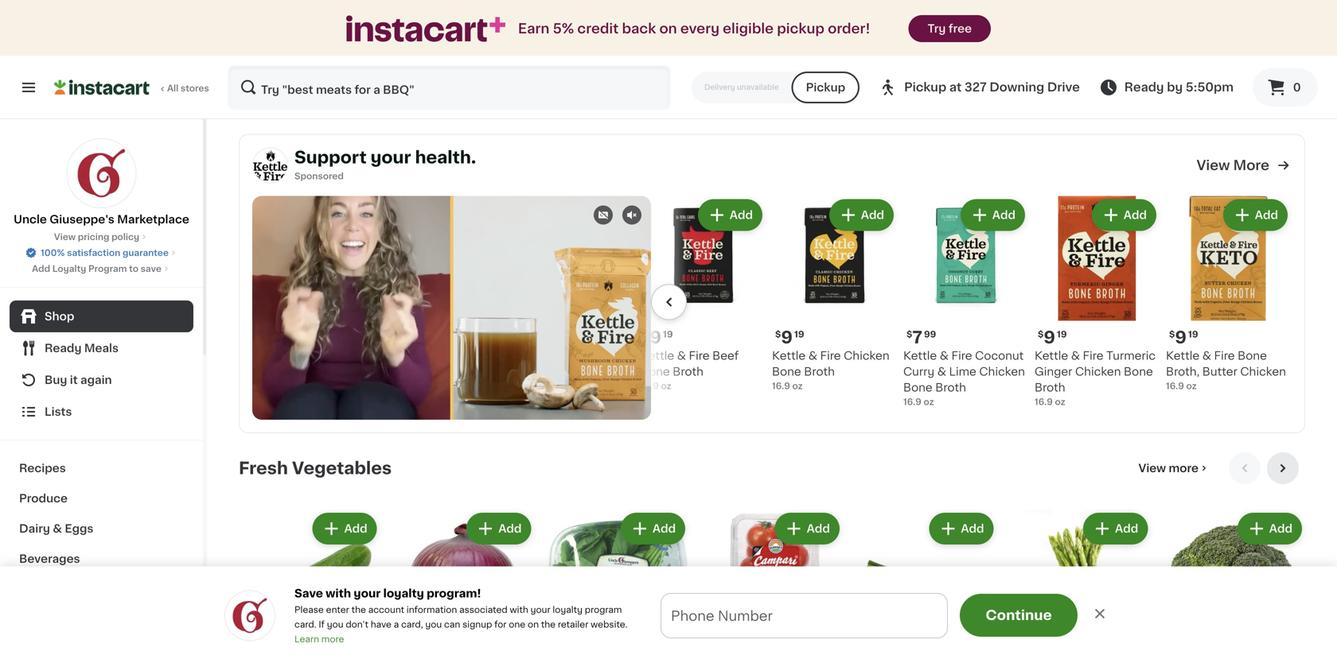 Task type: locate. For each thing, give the bounding box(es) containing it.
pickup down pepper
[[904, 82, 947, 93]]

rice
[[972, 54, 997, 65]]

pickup for pickup at 327 downing drive
[[904, 82, 947, 93]]

$ right the earn
[[550, 17, 556, 26]]

1 vertical spatial more
[[956, 623, 980, 632]]

add
[[730, 210, 753, 221], [861, 210, 884, 221], [993, 210, 1016, 221], [1124, 210, 1147, 221], [1255, 210, 1279, 221], [32, 265, 50, 273], [344, 524, 368, 535], [499, 524, 522, 535], [653, 524, 676, 535], [807, 524, 830, 535], [961, 524, 984, 535], [1115, 524, 1139, 535], [1270, 524, 1293, 535]]

chicken
[[304, 38, 350, 49], [844, 351, 890, 362], [980, 367, 1025, 378], [1075, 367, 1121, 378], [1241, 367, 1286, 378]]

item carousel region
[[627, 196, 1292, 409], [239, 453, 1306, 656]]

4 19 from the left
[[1189, 330, 1199, 339]]

1 horizontal spatial giuseppe's
[[891, 38, 954, 49]]

/lb right 39 at the top of the page
[[591, 15, 608, 28]]

macaroni
[[1202, 38, 1254, 49]]

giuseppe's up eggplant
[[582, 38, 646, 49]]

more inside popup button
[[1169, 463, 1199, 474]]

fire inside kettle & fire bone broth, butter chicken 16.9 oz
[[1214, 351, 1235, 362]]

product group containing 7
[[904, 196, 1029, 409]]

100% satisfaction guarantee
[[41, 249, 169, 258]]

0 vertical spatial 99
[[414, 17, 426, 26]]

1 horizontal spatial uncle giuseppe's marketplace logo image
[[224, 591, 275, 642]]

kettle for kettle & fire chicken bone broth
[[772, 351, 806, 362]]

giuseppe's inside the "uncle giuseppe's grab & go fried eggplant $0.71/oz"
[[582, 38, 646, 49]]

eggplant
[[598, 54, 648, 65]]

19 up kettle & fire chicken bone broth 16.9 oz on the right
[[794, 330, 805, 339]]

dairy
[[19, 524, 50, 535]]

2 fire from the left
[[820, 351, 841, 362]]

1 horizontal spatial the
[[541, 621, 556, 630]]

19 up broth,
[[1189, 330, 1199, 339]]

1 horizontal spatial with
[[510, 606, 528, 615]]

16.9 inside kettle & fire chicken bone broth 16.9 oz
[[772, 382, 790, 391]]

0 vertical spatial 7
[[402, 17, 412, 33]]

add inside add loyalty program to save link
[[32, 265, 50, 273]]

1 fire from the left
[[689, 351, 710, 362]]

pickup inside popup button
[[904, 82, 947, 93]]

produce link
[[10, 484, 193, 514]]

pickup for pickup
[[806, 82, 846, 93]]

credit
[[577, 22, 619, 35]]

99 up sausage
[[414, 17, 426, 26]]

$ 9 19 up broth,
[[1169, 330, 1199, 346]]

0 horizontal spatial free
[[556, 621, 585, 634]]

9 for kettle & fire chicken bone broth
[[781, 330, 793, 346]]

more inside "more" button
[[956, 623, 980, 632]]

$ 7 99 up hot
[[396, 17, 426, 33]]

2 horizontal spatial $ 9 19
[[1169, 330, 1199, 346]]

pickup inside button
[[806, 82, 846, 93]]

with up enter
[[326, 589, 351, 600]]

kettle inside kettle & fire chicken bone broth 16.9 oz
[[772, 351, 806, 362]]

/lb up sweet
[[432, 15, 449, 28]]

kettle for kettle & fire turmeric ginger chicken bone broth
[[1035, 351, 1068, 362]]

uncle for uncle giuseppe's grab & go fried eggplant $0.71/oz
[[547, 38, 580, 49]]

program!
[[427, 589, 481, 600]]

more
[[1234, 159, 1270, 172], [956, 623, 980, 632]]

0 horizontal spatial more
[[956, 623, 980, 632]]

you right if
[[327, 621, 344, 630]]

fire inside kettle & fire turmeric ginger chicken bone broth 16.9 oz
[[1083, 351, 1104, 362]]

0 horizontal spatial more
[[321, 636, 344, 644]]

uncle giuseppe's marketplace logo image left card.
[[224, 591, 275, 642]]

view inside popup button
[[1139, 463, 1166, 474]]

grab
[[649, 38, 676, 49]]

earn 5% credit back on every eligible pickup order!
[[518, 22, 871, 35]]

2 vertical spatial view
[[1139, 463, 1166, 474]]

kettle for kettle & fire beef bone broth
[[641, 351, 674, 362]]

2 $ 9 19 from the left
[[1038, 330, 1067, 346]]

& inside baked macaroni & cheese
[[1257, 38, 1266, 49]]

more inside save with your loyalty program! please enter the account information associated with your loyalty program card. if you don't have a card, you can signup for one on the retailer website. learn more
[[321, 636, 344, 644]]

$
[[396, 17, 402, 26], [705, 17, 710, 26], [550, 17, 556, 26], [859, 17, 865, 26], [775, 330, 781, 339], [907, 330, 913, 339], [1038, 330, 1044, 339], [1169, 330, 1175, 339]]

4 fire from the left
[[1083, 351, 1104, 362]]

save
[[295, 589, 323, 600]]

avocado down breakfast
[[735, 54, 784, 65]]

1 horizontal spatial free
[[949, 23, 972, 34]]

1 horizontal spatial /lb
[[591, 15, 608, 28]]

view
[[1197, 159, 1230, 172], [54, 233, 76, 242], [1139, 463, 1166, 474]]

on left "next"
[[649, 621, 668, 634]]

1 horizontal spatial you
[[425, 621, 442, 630]]

uncle giuseppe's marketplace logo image
[[66, 139, 137, 209], [224, 591, 275, 642]]

if
[[319, 621, 325, 630]]

/lb inside $11.39 per pound element
[[591, 15, 608, 28]]

uncle for uncle giuseppe's marketplace
[[14, 214, 47, 225]]

1 horizontal spatial $ 7 99
[[907, 330, 936, 346]]

oz inside kettle & fire beef bone broth 16.9 oz
[[661, 382, 672, 391]]

bone inside kettle & fire bone broth, butter chicken 16.9 oz
[[1238, 351, 1267, 362]]

broth inside kettle & fire coconut curry & lime chicken bone broth 16.9 oz
[[936, 382, 966, 394]]

broth inside kettle & fire beef bone broth 16.9 oz
[[673, 367, 704, 378]]

2 /lb from the left
[[591, 15, 608, 28]]

ready left by
[[1125, 82, 1164, 93]]

eggs
[[65, 524, 93, 535]]

0 horizontal spatial you
[[327, 621, 344, 630]]

for
[[495, 621, 507, 630]]

account
[[368, 606, 405, 615]]

avocado up spread
[[793, 38, 842, 49]]

your up get at the left bottom of the page
[[531, 606, 551, 615]]

0 horizontal spatial /lb
[[432, 15, 449, 28]]

ready inside ready meals link
[[45, 343, 82, 354]]

kettle inside kettle & fire coconut curry & lime chicken bone broth 16.9 oz
[[904, 351, 937, 362]]

view for view pricing policy
[[54, 233, 76, 242]]

free right get at the left bottom of the page
[[556, 621, 585, 634]]

1 vertical spatial 7
[[913, 330, 923, 346]]

0 horizontal spatial giuseppe's
[[582, 38, 646, 49]]

instacart logo image
[[54, 78, 150, 97]]

kettle up curry
[[904, 351, 937, 362]]

2 horizontal spatial /lb
[[894, 15, 911, 28]]

kettle up broth,
[[1166, 351, 1200, 362]]

16.9 inside kettle & fire turmeric ginger chicken bone broth 16.9 oz
[[1035, 398, 1053, 407]]

0 horizontal spatial uncle
[[14, 214, 47, 225]]

1 horizontal spatial avocado
[[793, 38, 842, 49]]

giuseppe's inside uncle giuseppe's g&g stuffed pepper with rice & meat $0.57/oz
[[891, 38, 954, 49]]

9 up kettle & fire chicken bone broth 16.9 oz on the right
[[781, 330, 793, 346]]

nsored
[[312, 172, 344, 181]]

1 horizontal spatial loyalty
[[553, 606, 583, 615]]

2 vertical spatial your
[[531, 606, 551, 615]]

/lb for 7
[[432, 15, 449, 28]]

9 up kettle & fire beef bone broth 16.9 oz at the bottom of page
[[650, 330, 662, 346]]

loyalty up the retailer on the bottom left of page
[[553, 606, 583, 615]]

waldorf
[[257, 38, 301, 49]]

kettle inside kettle & fire turmeric ginger chicken bone broth 16.9 oz
[[1035, 351, 1068, 362]]

1 giuseppe's from the left
[[582, 38, 646, 49]]

kettle inside kettle & fire beef bone broth 16.9 oz
[[641, 351, 674, 362]]

0 horizontal spatial the
[[352, 606, 366, 615]]

get
[[526, 621, 553, 634]]

free
[[949, 23, 972, 34], [556, 621, 585, 634]]

9 up broth,
[[1175, 330, 1187, 346]]

$ 9 19 up kettle & fire chicken bone broth 16.9 oz on the right
[[775, 330, 805, 346]]

bone
[[1238, 351, 1267, 362], [641, 367, 670, 378], [772, 367, 801, 378], [1124, 367, 1153, 378], [904, 382, 933, 394]]

one
[[509, 621, 526, 630]]

1 19 from the left
[[663, 330, 673, 339]]

try free
[[928, 23, 972, 34]]

kettle right beef
[[772, 351, 806, 362]]

loyalty up the account on the bottom
[[383, 589, 424, 600]]

0 vertical spatial ready
[[1125, 82, 1164, 93]]

5 kettle from the left
[[1166, 351, 1200, 362]]

0 vertical spatial avocado
[[793, 38, 842, 49]]

0 horizontal spatial $ 7 99
[[396, 17, 426, 33]]

the up "don't"
[[352, 606, 366, 615]]

11
[[556, 17, 571, 33]]

7
[[402, 17, 412, 33], [913, 330, 923, 346]]

0 vertical spatial loyalty
[[383, 589, 424, 600]]

1 horizontal spatial more
[[1169, 463, 1199, 474]]

broth inside kettle & fire turmeric ginger chicken bone broth 16.9 oz
[[1035, 382, 1066, 394]]

1 horizontal spatial 99
[[924, 330, 936, 339]]

0 vertical spatial $ 7 99
[[396, 17, 426, 33]]

kettle for kettle & fire coconut curry & lime chicken bone broth
[[904, 351, 937, 362]]

meat
[[867, 70, 896, 81]]

1 you from the left
[[327, 621, 344, 630]]

shop link
[[10, 301, 193, 333]]

9 19
[[650, 330, 673, 346]]

$ 9 19 for kettle & fire turmeric ginger chicken bone broth
[[1038, 330, 1067, 346]]

2 giuseppe's from the left
[[891, 38, 954, 49]]

16.9 inside kettle & fire coconut curry & lime chicken bone broth 16.9 oz
[[904, 398, 922, 407]]

& inside the "uncle giuseppe's grab & go fried eggplant $0.71/oz"
[[679, 38, 688, 49]]

uncle giuseppe's g&g stuffed pepper with rice & meat $0.57/oz
[[856, 38, 997, 94]]

0 horizontal spatial ready
[[45, 343, 82, 354]]

1 vertical spatial view
[[54, 233, 76, 242]]

1 vertical spatial $ 7 99
[[907, 330, 936, 346]]

kettle
[[641, 351, 674, 362], [772, 351, 806, 362], [904, 351, 937, 362], [1035, 351, 1068, 362], [1166, 351, 1200, 362]]

orders
[[718, 621, 765, 634]]

sponsored badge image
[[701, 81, 750, 90]]

$ up kettle & fire chicken bone broth 16.9 oz on the right
[[775, 330, 781, 339]]

giuseppe's up pepper
[[891, 38, 954, 49]]

1 horizontal spatial ready
[[1125, 82, 1164, 93]]

0 vertical spatial more
[[1234, 159, 1270, 172]]

butter
[[1203, 367, 1238, 378]]

the left the retailer on the bottom left of page
[[541, 621, 556, 630]]

$ 7 99 up curry
[[907, 330, 936, 346]]

0
[[1293, 82, 1301, 93]]

kettle up 'ginger' on the right of the page
[[1035, 351, 1068, 362]]

view pricing policy link
[[54, 231, 149, 244]]

1 vertical spatial uncle giuseppe's marketplace logo image
[[224, 591, 275, 642]]

broth,
[[1166, 367, 1200, 378]]

fire inside kettle & fire beef bone broth 16.9 oz
[[689, 351, 710, 362]]

eligible
[[723, 22, 774, 35]]

3 fire from the left
[[952, 351, 972, 362]]

9 up 'ginger' on the right of the page
[[1044, 330, 1056, 346]]

ready by 5:50pm link
[[1099, 78, 1234, 97]]

ug
[[239, 38, 255, 49]]

/lb inside $7.99 per pound element
[[432, 15, 449, 28]]

enter
[[326, 606, 349, 615]]

many
[[255, 85, 280, 94]]

loyalty
[[52, 265, 86, 273]]

3 19 from the left
[[1057, 330, 1067, 339]]

baked macaroni & cheese button
[[1164, 0, 1306, 80]]

3 /lb from the left
[[894, 15, 911, 28]]

pickup button
[[792, 72, 860, 103]]

item carousel region containing fresh vegetables
[[239, 453, 1306, 656]]

toast
[[701, 54, 732, 65]]

bone inside kettle & fire coconut curry & lime chicken bone broth 16.9 oz
[[904, 382, 933, 394]]

1 vertical spatial avocado
[[735, 54, 784, 65]]

uncle giuseppe's marketplace logo image up uncle giuseppe's marketplace
[[66, 139, 137, 209]]

beverages
[[19, 554, 80, 565]]

your left health.
[[371, 149, 411, 166]]

fire inside kettle & fire chicken bone broth 16.9 oz
[[820, 351, 841, 362]]

$7.99 per pound element
[[393, 15, 535, 35]]

associated
[[459, 606, 508, 615]]

at
[[950, 82, 962, 93]]

0 horizontal spatial 99
[[414, 17, 426, 26]]

5 fire from the left
[[1214, 351, 1235, 362]]

None search field
[[228, 65, 671, 110]]

1 vertical spatial item carousel region
[[239, 453, 1306, 656]]

7 up curry
[[913, 330, 923, 346]]

free for try
[[949, 23, 972, 34]]

1 vertical spatial ready
[[45, 343, 82, 354]]

1 $ 9 19 from the left
[[775, 330, 805, 346]]

on inside treatment tracker modal dialog
[[649, 621, 668, 634]]

0 vertical spatial more
[[1169, 463, 1199, 474]]

giuseppe's for with
[[891, 38, 954, 49]]

1 vertical spatial more
[[321, 636, 344, 644]]

ready inside 'ready by 5:50pm' link
[[1125, 82, 1164, 93]]

2 kettle from the left
[[772, 351, 806, 362]]

0 horizontal spatial view
[[54, 233, 76, 242]]

fire for coconut
[[952, 351, 972, 362]]

sweet
[[428, 38, 463, 49]]

kettle inside kettle & fire bone broth, butter chicken 16.9 oz
[[1166, 351, 1200, 362]]

& inside kettle & fire turmeric ginger chicken bone broth 16.9 oz
[[1071, 351, 1080, 362]]

treatment tracker modal dialog
[[207, 599, 1337, 656]]

0 vertical spatial your
[[371, 149, 411, 166]]

uncle up "stuffed"
[[856, 38, 888, 49]]

program
[[88, 265, 127, 273]]

$ up broth,
[[1169, 330, 1175, 339]]

by
[[1167, 82, 1183, 93]]

$ up "stuffed"
[[859, 17, 865, 26]]

kettle & fire beef bone broth 16.9 oz
[[641, 351, 739, 391]]

0 vertical spatial with
[[326, 589, 351, 600]]

0 horizontal spatial uncle giuseppe's marketplace logo image
[[66, 139, 137, 209]]

item carousel region containing 9
[[627, 196, 1292, 409]]

0 vertical spatial item carousel region
[[627, 196, 1292, 409]]

fried
[[567, 54, 595, 65]]

spread
[[787, 54, 827, 65]]

uncle inside uncle giuseppe's marketplace 'link'
[[14, 214, 47, 225]]

uncle inside the "uncle giuseppe's grab & go fried eggplant $0.71/oz"
[[547, 38, 580, 49]]

free inside treatment tracker modal dialog
[[556, 621, 585, 634]]

2 horizontal spatial uncle
[[856, 38, 888, 49]]

baked
[[1164, 38, 1199, 49]]

fire inside kettle & fire coconut curry & lime chicken bone broth 16.9 oz
[[952, 351, 972, 362]]

beef
[[713, 351, 739, 362]]

pickup down spread
[[806, 82, 846, 93]]

card.
[[295, 621, 316, 630]]

2 19 from the left
[[794, 330, 805, 339]]

support
[[295, 149, 367, 166]]

4 kettle from the left
[[1035, 351, 1068, 362]]

kettle down 9 19
[[641, 351, 674, 362]]

free up g&g
[[949, 23, 972, 34]]

$ 7 99
[[396, 17, 426, 33], [907, 330, 936, 346]]

giuseppe's
[[582, 38, 646, 49], [891, 38, 954, 49]]

0 vertical spatial free
[[949, 23, 972, 34]]

1 horizontal spatial pickup
[[904, 82, 947, 93]]

recipes
[[19, 463, 66, 474]]

with
[[326, 589, 351, 600], [510, 606, 528, 615]]

uncle up 100%
[[14, 214, 47, 225]]

& inside uncle giuseppe's g&g stuffed pepper with rice & meat $0.57/oz
[[856, 70, 865, 81]]

& inside kettle & fire beef bone broth 16.9 oz
[[677, 351, 686, 362]]

/lb for 11
[[591, 15, 608, 28]]

1 vertical spatial free
[[556, 621, 585, 634]]

uncle giuseppe's marketplace logo image inside uncle giuseppe's marketplace 'link'
[[66, 139, 137, 209]]

$ up curry
[[907, 330, 913, 339]]

7 inside "product" group
[[913, 330, 923, 346]]

ready for ready by 5:50pm
[[1125, 82, 1164, 93]]

fire for chicken
[[820, 351, 841, 362]]

0 horizontal spatial avocado
[[735, 54, 784, 65]]

on right one
[[528, 621, 539, 630]]

$ 9 19
[[775, 330, 805, 346], [1038, 330, 1067, 346], [1169, 330, 1199, 346]]

0 vertical spatial view
[[1197, 159, 1230, 172]]

with up one
[[510, 606, 528, 615]]

3 kettle from the left
[[904, 351, 937, 362]]

on
[[660, 22, 677, 35], [649, 621, 668, 634], [528, 621, 539, 630]]

product group
[[701, 0, 843, 94], [641, 196, 766, 393], [772, 196, 897, 393], [904, 196, 1029, 409], [1035, 196, 1160, 409], [1166, 196, 1291, 393], [239, 510, 380, 656], [393, 510, 535, 656], [547, 510, 689, 656], [701, 510, 843, 656], [856, 510, 997, 656], [1010, 510, 1151, 656], [1164, 510, 1306, 656]]

19 for kettle & fire turmeric ginger chicken bone broth
[[1057, 330, 1067, 339]]

& inside "link"
[[53, 524, 62, 535]]

1 horizontal spatial $ 9 19
[[1038, 330, 1067, 346]]

99 up curry
[[924, 330, 936, 339]]

free for get
[[556, 621, 585, 634]]

100%
[[41, 249, 65, 258]]

&
[[417, 38, 425, 49], [679, 38, 688, 49], [1257, 38, 1266, 49], [856, 70, 865, 81], [677, 351, 686, 362], [809, 351, 818, 362], [940, 351, 949, 362], [1071, 351, 1080, 362], [1203, 351, 1212, 362], [938, 367, 947, 378], [53, 524, 62, 535]]

your up the account on the bottom
[[354, 589, 381, 600]]

oz inside kettle & fire coconut curry & lime chicken bone broth 16.9 oz
[[924, 398, 934, 407]]

3 $ 9 19 from the left
[[1169, 330, 1199, 346]]

save with your loyalty program! please enter the account information associated with your loyalty program card. if you don't have a card, you can signup for one on the retailer website. learn more
[[295, 589, 628, 644]]

oz inside kettle & fire bone broth, butter chicken 16.9 oz
[[1187, 382, 1197, 391]]

/lb left try on the right of the page
[[894, 15, 911, 28]]

uncle
[[547, 38, 580, 49], [856, 38, 888, 49], [14, 214, 47, 225]]

19 up kettle & fire beef bone broth 16.9 oz at the bottom of page
[[663, 330, 673, 339]]

0 horizontal spatial $ 9 19
[[775, 330, 805, 346]]

close image
[[1092, 606, 1108, 622]]

1 horizontal spatial view
[[1139, 463, 1166, 474]]

1 horizontal spatial 7
[[913, 330, 923, 346]]

health.
[[415, 149, 476, 166]]

1 vertical spatial loyalty
[[553, 606, 583, 615]]

hot & sweet pork sausage combo $0.50/oz
[[393, 38, 491, 78]]

Search field
[[229, 67, 670, 108]]

you down information
[[425, 621, 442, 630]]

chicken inside kettle & fire coconut curry & lime chicken bone broth 16.9 oz
[[980, 367, 1025, 378]]

•
[[768, 621, 773, 634]]

$ 9 19 up 'ginger' on the right of the page
[[1038, 330, 1067, 346]]

19 up 'ginger' on the right of the page
[[1057, 330, 1067, 339]]

uncle inside uncle giuseppe's g&g stuffed pepper with rice & meat $0.57/oz
[[856, 38, 888, 49]]

0 horizontal spatial with
[[326, 589, 351, 600]]

oz inside kettle & fire turmeric ginger chicken bone broth 16.9 oz
[[1055, 398, 1066, 407]]

giuseppe's
[[50, 214, 114, 225]]

1 /lb from the left
[[432, 15, 449, 28]]

1 kettle from the left
[[641, 351, 674, 362]]

chicken inside ug waldorf chicken salad $0.93/oz
[[304, 38, 350, 49]]

1 horizontal spatial uncle
[[547, 38, 580, 49]]

uncle down "5%"
[[547, 38, 580, 49]]

stock
[[292, 85, 318, 94]]

$ left 59
[[705, 17, 710, 26]]

0 vertical spatial uncle giuseppe's marketplace logo image
[[66, 139, 137, 209]]

7 up hot
[[402, 17, 412, 33]]

2 horizontal spatial view
[[1197, 159, 1230, 172]]

0 horizontal spatial pickup
[[806, 82, 846, 93]]

9 for kettle & fire bone broth, butter chicken
[[1175, 330, 1187, 346]]

ready down shop
[[45, 343, 82, 354]]

kettle for kettle & fire bone broth, butter chicken
[[1166, 351, 1200, 362]]



Task type: describe. For each thing, give the bounding box(es) containing it.
0 horizontal spatial loyalty
[[383, 589, 424, 600]]

guarantee
[[123, 249, 169, 258]]

it
[[70, 375, 78, 386]]

& inside kettle & fire chicken bone broth 16.9 oz
[[809, 351, 818, 362]]

add loyalty program to save
[[32, 265, 162, 273]]

bone inside kettle & fire chicken bone broth 16.9 oz
[[772, 367, 801, 378]]

pickup
[[777, 22, 825, 35]]

many in stock
[[255, 85, 318, 94]]

chicken inside kettle & fire bone broth, butter chicken 16.9 oz
[[1241, 367, 1286, 378]]

spo
[[295, 172, 312, 181]]

support your health. spo nsored
[[295, 149, 476, 181]]

buy it again link
[[10, 365, 193, 396]]

19 inside 9 19
[[663, 330, 673, 339]]

program
[[585, 606, 622, 615]]

$0.71/oz
[[547, 69, 584, 78]]

learn
[[295, 636, 319, 644]]

19 for kettle & fire bone broth, butter chicken
[[1189, 330, 1199, 339]]

ginger
[[1035, 367, 1073, 378]]

view for view more
[[1139, 463, 1166, 474]]

0 horizontal spatial 7
[[402, 17, 412, 33]]

go
[[547, 54, 564, 65]]

ready meals link
[[10, 333, 193, 365]]

view more
[[1139, 463, 1199, 474]]

bone inside kettle & fire turmeric ginger chicken bone broth 16.9 oz
[[1124, 367, 1153, 378]]

all stores link
[[54, 65, 210, 110]]

coconut
[[975, 351, 1024, 362]]

meals
[[84, 343, 119, 354]]

fire for bone
[[1214, 351, 1235, 362]]

baked macaroni & cheese
[[1164, 38, 1266, 65]]

1 horizontal spatial more
[[1234, 159, 1270, 172]]

on inside save with your loyalty program! please enter the account information associated with your loyalty program card. if you don't have a card, you can signup for one on the retailer website. learn more
[[528, 621, 539, 630]]

save
[[141, 265, 162, 273]]

fresh
[[239, 461, 288, 477]]

broth inside kettle & fire chicken bone broth 16.9 oz
[[804, 367, 835, 378]]

1 vertical spatial the
[[541, 621, 556, 630]]

can
[[444, 621, 460, 630]]

$ 9 19 for kettle & fire bone broth, butter chicken
[[1169, 330, 1199, 346]]

327
[[965, 82, 987, 93]]

breakfast
[[736, 38, 790, 49]]

satisfaction
[[67, 249, 120, 258]]

fire for beef
[[689, 351, 710, 362]]

try
[[928, 23, 946, 34]]

19 for kettle & fire chicken bone broth
[[794, 330, 805, 339]]

9 up "stuffed"
[[865, 17, 876, 33]]

kettle & fire bone broth, butter chicken 16.9 oz
[[1166, 351, 1286, 391]]

/lb inside the $9.19 per pound element
[[894, 15, 911, 28]]

retailer
[[558, 621, 589, 630]]

lists
[[45, 407, 72, 418]]

sausage
[[393, 54, 441, 65]]

$ 9
[[859, 17, 876, 33]]

4
[[710, 17, 722, 33]]

turmeric
[[1107, 351, 1156, 362]]

sabra breakfast avocado toast avocado spread 2.7 oz
[[701, 38, 842, 78]]

view for view more
[[1197, 159, 1230, 172]]

produce
[[19, 494, 68, 505]]

express icon image
[[346, 15, 505, 42]]

back
[[622, 22, 656, 35]]

& inside hot & sweet pork sausage combo $0.50/oz
[[417, 38, 425, 49]]

3
[[706, 621, 715, 634]]

combo
[[444, 54, 485, 65]]

all stores
[[167, 84, 209, 93]]

kettle & fire coconut curry & lime chicken bone broth 16.9 oz
[[904, 351, 1025, 407]]

pepper
[[900, 54, 941, 65]]

earn
[[518, 22, 550, 35]]

$ 9 19 for kettle & fire chicken bone broth
[[775, 330, 805, 346]]

information
[[407, 606, 457, 615]]

fresh vegetables
[[239, 461, 392, 477]]

sabra
[[701, 38, 734, 49]]

with
[[944, 54, 969, 65]]

learn more link
[[295, 636, 344, 644]]

continue button
[[960, 594, 1078, 637]]

salad
[[239, 54, 270, 65]]

1 vertical spatial 99
[[924, 330, 936, 339]]

ready by 5:50pm
[[1125, 82, 1234, 93]]

don't
[[346, 621, 369, 630]]

$9.19 per pound element
[[856, 15, 997, 35]]

view more
[[1197, 159, 1270, 172]]

ug waldorf chicken salad $0.93/oz
[[239, 38, 350, 78]]

curry
[[904, 367, 935, 378]]

oz inside 'sabra breakfast avocado toast avocado spread 2.7 oz'
[[716, 69, 727, 78]]

pickup at 327 downing drive
[[904, 82, 1080, 93]]

ready for ready meals
[[45, 343, 82, 354]]

giuseppe's for fried
[[582, 38, 646, 49]]

$0.64/oz button
[[1010, 0, 1151, 64]]

16.9 inside kettle & fire bone broth, butter chicken 16.9 oz
[[1166, 382, 1184, 391]]

oz inside kettle & fire chicken bone broth 16.9 oz
[[793, 382, 803, 391]]

kettle & fire broth image
[[252, 148, 288, 183]]

uncle for uncle giuseppe's g&g stuffed pepper with rice & meat $0.57/oz
[[856, 38, 888, 49]]

product group containing 4
[[701, 0, 843, 94]]

your inside support your health. spo nsored
[[371, 149, 411, 166]]

$ up hot
[[396, 17, 402, 26]]

$ up 'ginger' on the right of the page
[[1038, 330, 1044, 339]]

stores
[[181, 84, 209, 93]]

$0.93/oz
[[239, 69, 279, 78]]

drive
[[1048, 82, 1080, 93]]

marketplace
[[117, 214, 189, 225]]

$ 7 99 inside item carousel region
[[907, 330, 936, 346]]

9 for kettle & fire turmeric ginger chicken bone broth
[[1044, 330, 1056, 346]]

2 you from the left
[[425, 621, 442, 630]]

hot
[[393, 38, 414, 49]]

$ inside $ 11 39
[[550, 17, 556, 26]]

$0.50/oz
[[393, 69, 433, 78]]

in
[[282, 85, 290, 94]]

kettle & fire chicken bone broth 16.9 oz
[[772, 351, 890, 391]]

chicken inside kettle & fire chicken bone broth 16.9 oz
[[844, 351, 890, 362]]

add button inside "product" group
[[962, 201, 1024, 230]]

fire for turmeric
[[1083, 351, 1104, 362]]

39
[[573, 17, 585, 26]]

bone inside kettle & fire beef bone broth 16.9 oz
[[641, 367, 670, 378]]

$11.39 per pound element
[[547, 15, 689, 35]]

website.
[[591, 621, 628, 630]]

& inside kettle & fire bone broth, butter chicken 16.9 oz
[[1203, 351, 1212, 362]]

Phone Number text field
[[662, 594, 947, 638]]

service type group
[[692, 72, 860, 103]]

chicken inside kettle & fire turmeric ginger chicken bone broth 16.9 oz
[[1075, 367, 1121, 378]]

on up the grab
[[660, 22, 677, 35]]

$ inside $ 9
[[859, 17, 865, 26]]

16.9 inside kettle & fire beef bone broth 16.9 oz
[[641, 382, 659, 391]]

99 inside $7.99 per pound element
[[414, 17, 426, 26]]

view more button
[[1132, 453, 1216, 485]]

every
[[681, 22, 720, 35]]

1 vertical spatial with
[[510, 606, 528, 615]]

$ 7 99 inside $7.99 per pound element
[[396, 17, 426, 33]]

please
[[295, 606, 324, 615]]

$ inside $ 4 59
[[705, 17, 710, 26]]

0 vertical spatial the
[[352, 606, 366, 615]]

card,
[[401, 621, 423, 630]]

add loyalty program to save link
[[32, 263, 171, 275]]

get free delivery on next 3 orders •
[[526, 621, 773, 634]]

5:50pm
[[1186, 82, 1234, 93]]

pricing
[[78, 233, 109, 242]]

1 vertical spatial your
[[354, 589, 381, 600]]

$14.89 per pound element
[[239, 15, 380, 35]]



Task type: vqa. For each thing, say whether or not it's contained in the screenshot.


